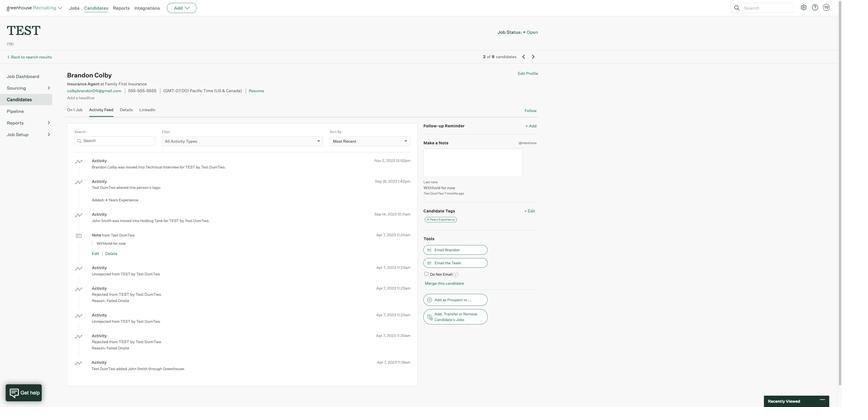 Task type: describe. For each thing, give the bounding box(es) containing it.
transfer
[[444, 312, 458, 316]]

make a note
[[424, 141, 449, 145]]

&
[[222, 88, 225, 94]]

1 horizontal spatial reports
[[113, 5, 130, 11]]

brandon colby insurance agent at family first insurance
[[67, 71, 147, 87]]

edit profile
[[518, 71, 538, 76]]

brandon for brandon colby was moved into technical interview for test by test dumtwo.
[[92, 165, 107, 169]]

configure image
[[800, 4, 807, 11]]

to inside button
[[464, 298, 467, 302]]

add, transfer or remove candidate's jobs button
[[424, 309, 488, 325]]

activity feed
[[89, 107, 113, 112]]

1 vertical spatial this
[[438, 281, 445, 286]]

added
[[116, 367, 127, 371]]

profile
[[526, 71, 538, 76]]

most recent option
[[333, 139, 356, 144]]

12:52pm
[[396, 158, 411, 163]]

was for colby
[[118, 165, 125, 169]]

0 horizontal spatial candidates link
[[7, 96, 50, 103]]

failed for apr 7, 2023 11:20am
[[107, 346, 117, 351]]

for right tank
[[164, 218, 168, 223]]

for right interview
[[180, 165, 184, 169]]

onsite for apr 7, 2023 11:20am
[[118, 346, 129, 351]]

follow link
[[525, 108, 537, 113]]

sep 14, 2023 10:11am
[[375, 212, 411, 217]]

+ for + add
[[526, 123, 528, 128]]

apr 7, 2023 11:20am
[[376, 333, 411, 338]]

sourcing
[[7, 85, 26, 91]]

last note: withhold for now test dumtwo               7 months               ago
[[424, 180, 464, 196]]

colby for brandon colby insurance agent at family first insurance
[[94, 71, 112, 79]]

add for add a headline
[[67, 95, 75, 100]]

edit profile link
[[518, 71, 538, 76]]

years inside 4 years experience link
[[430, 218, 438, 222]]

test inside note from test dumtwo
[[111, 233, 118, 237]]

+ for + edit
[[524, 209, 527, 213]]

edit for edit profile
[[518, 71, 525, 76]]

dumtwo inside note from test dumtwo
[[119, 233, 135, 237]]

Search text field
[[743, 4, 789, 12]]

john smith was moved into holding tank for test by test dumtwo.
[[92, 218, 210, 223]]

1 unrejected from test by test dumtwo from the top
[[92, 272, 160, 276]]

colbybrandon04@gmail.com
[[67, 88, 121, 93]]

merge
[[425, 281, 437, 286]]

email for email the team
[[435, 261, 444, 265]]

0 horizontal spatial this
[[129, 185, 136, 190]]

pipeline link
[[7, 108, 50, 115]]

withhold inside last note: withhold for now test dumtwo               7 months               ago
[[424, 185, 440, 190]]

rejected for apr 7, 2023 11:20am
[[92, 339, 108, 344]]

add button
[[167, 3, 197, 13]]

filter
[[162, 130, 170, 134]]

time
[[203, 88, 213, 94]]

1 horizontal spatial smith
[[137, 367, 148, 371]]

family
[[105, 82, 118, 87]]

moved for technical
[[126, 165, 137, 169]]

headline
[[79, 95, 95, 100]]

0 horizontal spatial reports link
[[7, 120, 50, 126]]

all
[[165, 139, 170, 144]]

0 horizontal spatial experience
[[119, 198, 138, 202]]

1 vertical spatial john
[[128, 367, 136, 371]]

interview
[[163, 165, 179, 169]]

1 insurance from the left
[[67, 82, 87, 87]]

types
[[186, 139, 197, 144]]

18,
[[383, 179, 387, 184]]

0 vertical spatial 4
[[105, 198, 108, 202]]

dumtwo. for john smith was moved into holding tank for test by test dumtwo.
[[193, 218, 210, 223]]

holding
[[140, 218, 154, 223]]

brandon colby was moved into technical interview for test by test dumtwo.
[[92, 165, 226, 169]]

the
[[445, 261, 451, 265]]

candidate
[[424, 209, 444, 213]]

all activity types
[[165, 139, 197, 144]]

last
[[424, 180, 430, 184]]

a for make
[[435, 141, 438, 145]]

2 apr 7, 2023 11:23am from the top
[[376, 286, 411, 291]]

greenhouse.
[[163, 367, 185, 371]]

back to search results
[[11, 54, 52, 59]]

@mentions
[[519, 141, 537, 145]]

3 of 8 candidates
[[483, 54, 517, 59]]

do not email
[[430, 272, 453, 277]]

person's
[[137, 185, 151, 190]]

0 vertical spatial candidates link
[[84, 5, 108, 11]]

pipeline
[[7, 108, 24, 114]]

td button
[[822, 3, 831, 12]]

1
[[73, 107, 75, 112]]

1 apr 7, 2023 11:23am from the top
[[376, 265, 411, 270]]

jobs inside add, transfer or remove candidate's jobs
[[456, 318, 464, 322]]

email the team button
[[424, 258, 488, 268]]

2 unrejected from test by test dumtwo from the top
[[92, 319, 160, 324]]

3
[[483, 54, 486, 59]]

2 insurance from the left
[[128, 82, 147, 87]]

sep for sep 14, 2023 10:11am
[[375, 212, 381, 217]]

job right 1
[[76, 107, 83, 112]]

2 vertical spatial email
[[443, 272, 453, 277]]

colbybrandon04@gmail.com link
[[67, 88, 121, 93]]

1 11:23am from the top
[[397, 265, 411, 270]]

3 apr 7, 2023 11:23am from the top
[[376, 313, 411, 317]]

1 horizontal spatial 4
[[427, 218, 429, 222]]

on
[[67, 107, 72, 112]]

search
[[74, 130, 86, 134]]

status:
[[507, 29, 522, 35]]

apr 7, 2023 11:18am
[[377, 360, 411, 365]]

note from test dumtwo
[[92, 233, 135, 237]]

sort by
[[330, 130, 342, 134]]

2 11:23am from the top
[[397, 286, 411, 291]]

tank
[[154, 218, 163, 223]]

added: 4 years experience
[[92, 198, 138, 202]]

first
[[119, 82, 127, 87]]

test dumtwo added john smith through greenhouse.
[[92, 367, 185, 371]]

rejected for apr 7, 2023 11:23am
[[92, 292, 108, 297]]

0 horizontal spatial to
[[21, 54, 25, 59]]

Search text field
[[74, 136, 155, 146]]

remove
[[463, 312, 477, 316]]

search
[[26, 54, 38, 59]]

most recent
[[333, 139, 356, 144]]

add for add as prospect to ...
[[435, 298, 442, 302]]

colby for brandon colby was moved into technical interview for test by test dumtwo.
[[107, 165, 117, 169]]

from inside note from test dumtwo
[[102, 233, 110, 237]]

merge this candidate
[[425, 281, 464, 286]]

rejected from test by test dumtwo reason: failed onsite for apr 7, 2023 11:20am
[[92, 339, 161, 351]]

back
[[11, 54, 20, 59]]

1:42pm
[[398, 179, 411, 184]]

Do Not Email checkbox
[[425, 272, 428, 276]]

follow
[[525, 108, 537, 113]]

1 horizontal spatial candidates
[[84, 5, 108, 11]]

1 vertical spatial now
[[119, 241, 126, 246]]

tags
[[445, 209, 455, 213]]

rejected from test by test dumtwo reason: failed onsite for apr 7, 2023 11:23am
[[92, 292, 161, 303]]

5555
[[147, 88, 156, 94]]

integrations
[[134, 5, 160, 11]]

add a headline
[[67, 95, 95, 100]]

onsite for apr 7, 2023 11:23am
[[118, 299, 129, 303]]

brandon for brandon colby insurance agent at family first insurance
[[67, 71, 93, 79]]

tags:
[[152, 185, 161, 190]]

jobs link
[[69, 5, 80, 11]]

add for add
[[174, 5, 183, 11]]

now inside last note: withhold for now test dumtwo               7 months               ago
[[447, 185, 455, 190]]

email for email brandon
[[435, 248, 444, 252]]

job setup
[[7, 132, 28, 137]]

+ edit link
[[523, 207, 537, 215]]

add,
[[435, 312, 443, 316]]

canada)
[[226, 88, 242, 94]]

recent
[[343, 139, 356, 144]]



Task type: locate. For each thing, give the bounding box(es) containing it.
0 horizontal spatial insurance
[[67, 82, 87, 87]]

job for job dashboard
[[7, 74, 15, 79]]

reports down the pipeline
[[7, 120, 24, 126]]

insurance up 555-555-5555
[[128, 82, 147, 87]]

email brandon
[[435, 248, 460, 252]]

experience down tags
[[439, 218, 455, 222]]

candidates link down sourcing link
[[7, 96, 50, 103]]

brandon inside email brandon button
[[445, 248, 460, 252]]

apr 7, 2023 11:24am
[[376, 233, 411, 237]]

candidates down sourcing
[[7, 97, 32, 103]]

email the team
[[435, 261, 461, 265]]

for down note from test dumtwo
[[113, 241, 118, 246]]

job setup link
[[7, 131, 50, 138]]

0 horizontal spatial jobs
[[69, 5, 80, 11]]

tools
[[424, 236, 435, 241]]

0 vertical spatial failed
[[107, 299, 117, 303]]

john down the added:
[[92, 218, 100, 223]]

2 555- from the left
[[137, 88, 147, 94]]

sep 18, 2023 1:42pm
[[375, 179, 411, 184]]

up
[[439, 123, 444, 128]]

1 vertical spatial was
[[112, 218, 119, 223]]

1 vertical spatial 11:23am
[[397, 286, 411, 291]]

0 vertical spatial reason:
[[92, 299, 106, 303]]

0 horizontal spatial smith
[[101, 218, 112, 223]]

0 vertical spatial edit
[[518, 71, 525, 76]]

0 vertical spatial now
[[447, 185, 455, 190]]

1 horizontal spatial edit
[[518, 71, 525, 76]]

2 rejected from test by test dumtwo reason: failed onsite from the top
[[92, 339, 161, 351]]

to right back
[[21, 54, 25, 59]]

1 vertical spatial reports link
[[7, 120, 50, 126]]

was up note from test dumtwo
[[112, 218, 119, 223]]

0 vertical spatial a
[[76, 95, 78, 100]]

0 vertical spatial jobs
[[69, 5, 80, 11]]

reason: for apr 7, 2023 11:20am
[[92, 346, 106, 351]]

job for job status:
[[498, 29, 506, 35]]

this down do not email
[[438, 281, 445, 286]]

0 vertical spatial moved
[[126, 165, 137, 169]]

1 vertical spatial email
[[435, 261, 444, 265]]

0 vertical spatial smith
[[101, 218, 112, 223]]

job inside 'link'
[[7, 74, 15, 79]]

(19)
[[7, 41, 14, 46]]

unrejected from test by test dumtwo
[[92, 272, 160, 276], [92, 319, 160, 324]]

candidate tags
[[424, 209, 455, 213]]

insurance
[[67, 82, 87, 87], [128, 82, 147, 87]]

colby inside brandon colby insurance agent at family first insurance
[[94, 71, 112, 79]]

edit link
[[92, 251, 99, 256]]

altered
[[116, 185, 129, 190]]

job dashboard
[[7, 74, 39, 79]]

email right not
[[443, 272, 453, 277]]

+ add
[[526, 123, 537, 128]]

0 vertical spatial note
[[439, 141, 449, 145]]

job left status:
[[498, 29, 506, 35]]

dashboard
[[16, 74, 39, 79]]

+ add link
[[526, 123, 537, 129]]

email brandon button
[[424, 245, 488, 255]]

0 horizontal spatial note
[[92, 233, 101, 237]]

0 vertical spatial brandon
[[67, 71, 93, 79]]

greenhouse recruiting image
[[7, 5, 58, 11]]

results
[[39, 54, 52, 59]]

4
[[105, 198, 108, 202], [427, 218, 429, 222]]

4 years experience
[[427, 218, 455, 222]]

1 vertical spatial colby
[[107, 165, 117, 169]]

1 rejected from test by test dumtwo reason: failed onsite from the top
[[92, 292, 161, 303]]

email up email the team on the right bottom
[[435, 248, 444, 252]]

1 horizontal spatial experience
[[439, 218, 455, 222]]

reports link left the integrations
[[113, 5, 130, 11]]

reports link up job setup link on the top of the page
[[7, 120, 50, 126]]

now up months at the right top
[[447, 185, 455, 190]]

reason: for apr 7, 2023 11:23am
[[92, 299, 106, 303]]

viewed
[[786, 399, 800, 404]]

experience down test dumtwo altered this person's tags:
[[119, 198, 138, 202]]

1 vertical spatial smith
[[137, 367, 148, 371]]

0 vertical spatial this
[[129, 185, 136, 190]]

follow-up reminder
[[424, 123, 465, 128]]

7,
[[383, 233, 386, 237], [384, 265, 386, 270], [384, 286, 386, 291], [384, 313, 386, 317], [383, 333, 386, 338], [384, 360, 387, 365]]

colby
[[94, 71, 112, 79], [107, 165, 117, 169]]

dumtwo inside last note: withhold for now test dumtwo               7 months               ago
[[431, 192, 444, 196]]

experience
[[119, 198, 138, 202], [439, 218, 455, 222]]

1 horizontal spatial this
[[438, 281, 445, 286]]

into for holding
[[132, 218, 139, 223]]

0 vertical spatial reports link
[[113, 5, 130, 11]]

feed
[[104, 107, 113, 112]]

0 vertical spatial onsite
[[118, 299, 129, 303]]

withhold down note:
[[424, 185, 440, 190]]

3 11:23am from the top
[[397, 313, 411, 317]]

0 vertical spatial reports
[[113, 5, 130, 11]]

1 vertical spatial dumtwo.
[[193, 218, 210, 223]]

candidates
[[496, 54, 517, 59]]

1 vertical spatial moved
[[120, 218, 132, 223]]

1 onsite from the top
[[118, 299, 129, 303]]

months
[[447, 192, 458, 196]]

1 vertical spatial edit
[[528, 209, 535, 213]]

ago
[[459, 192, 464, 196]]

0 vertical spatial dumtwo.
[[209, 165, 226, 169]]

colby up at
[[94, 71, 112, 79]]

1 vertical spatial a
[[435, 141, 438, 145]]

moved for holding
[[120, 218, 132, 223]]

0 vertical spatial unrejected
[[92, 272, 111, 276]]

most
[[333, 139, 342, 144]]

test link
[[7, 16, 41, 40]]

1 unrejected from the top
[[92, 272, 111, 276]]

was for smith
[[112, 218, 119, 223]]

recently
[[768, 399, 785, 404]]

email left the
[[435, 261, 444, 265]]

1 vertical spatial reports
[[7, 120, 24, 126]]

1 horizontal spatial years
[[430, 218, 438, 222]]

follow-
[[424, 123, 439, 128]]

0 horizontal spatial 4
[[105, 198, 108, 202]]

0 horizontal spatial candidates
[[7, 97, 32, 103]]

colby up 'altered'
[[107, 165, 117, 169]]

555- up linkedin
[[137, 88, 147, 94]]

moved up note from test dumtwo
[[120, 218, 132, 223]]

through
[[148, 367, 162, 371]]

agent
[[87, 82, 100, 87]]

1 vertical spatial apr 7, 2023 11:23am
[[376, 286, 411, 291]]

smith left through
[[137, 367, 148, 371]]

1 horizontal spatial note
[[439, 141, 449, 145]]

None text field
[[424, 149, 523, 177]]

from
[[102, 233, 110, 237], [112, 272, 120, 276], [109, 292, 118, 297], [112, 319, 120, 324], [109, 339, 118, 344]]

0 horizontal spatial john
[[92, 218, 100, 223]]

1 vertical spatial 4
[[427, 218, 429, 222]]

1 horizontal spatial candidates link
[[84, 5, 108, 11]]

0 vertical spatial apr 7, 2023 11:23am
[[376, 265, 411, 270]]

do
[[430, 272, 435, 277]]

add inside button
[[435, 298, 442, 302]]

1 555- from the left
[[128, 88, 137, 94]]

2 onsite from the top
[[118, 346, 129, 351]]

1 horizontal spatial now
[[447, 185, 455, 190]]

1 vertical spatial unrejected from test by test dumtwo
[[92, 319, 160, 324]]

1 vertical spatial rejected
[[92, 339, 108, 344]]

1 vertical spatial jobs
[[456, 318, 464, 322]]

555- left 5555
[[128, 88, 137, 94]]

a for add
[[76, 95, 78, 100]]

2 vertical spatial edit
[[92, 251, 99, 256]]

2 rejected from the top
[[92, 339, 108, 344]]

reports left the integrations
[[113, 5, 130, 11]]

for up 7
[[441, 185, 446, 190]]

4 down "candidate"
[[427, 218, 429, 222]]

resume
[[249, 88, 264, 93]]

test dumtwo altered this person's tags:
[[92, 185, 161, 190]]

pacific
[[190, 88, 202, 94]]

2 horizontal spatial edit
[[528, 209, 535, 213]]

0 horizontal spatial edit
[[92, 251, 99, 256]]

1 vertical spatial brandon
[[92, 165, 107, 169]]

add inside "popup button"
[[174, 5, 183, 11]]

2 failed from the top
[[107, 346, 117, 351]]

1 failed from the top
[[107, 299, 117, 303]]

sep left the 14,
[[375, 212, 381, 217]]

candidate's
[[435, 318, 455, 322]]

1 vertical spatial to
[[464, 298, 467, 302]]

john
[[92, 218, 100, 223], [128, 367, 136, 371]]

delete
[[105, 251, 117, 256]]

brandon inside brandon colby insurance agent at family first insurance
[[67, 71, 93, 79]]

1 vertical spatial note
[[92, 233, 101, 237]]

dumtwo.
[[209, 165, 226, 169], [193, 218, 210, 223]]

0 vertical spatial colby
[[94, 71, 112, 79]]

0 vertical spatial rejected from test by test dumtwo reason: failed onsite
[[92, 292, 161, 303]]

at
[[100, 82, 104, 87]]

1 vertical spatial sep
[[375, 212, 381, 217]]

withhold up the delete link
[[97, 241, 112, 246]]

0 vertical spatial john
[[92, 218, 100, 223]]

@mentions link
[[519, 140, 537, 146]]

into left technical
[[138, 165, 145, 169]]

0 horizontal spatial withhold
[[97, 241, 112, 246]]

withhold
[[424, 185, 440, 190], [97, 241, 112, 246]]

sep for sep 18, 2023 1:42pm
[[375, 179, 382, 184]]

0 vertical spatial was
[[118, 165, 125, 169]]

1 horizontal spatial withhold
[[424, 185, 440, 190]]

0 vertical spatial into
[[138, 165, 145, 169]]

1 horizontal spatial john
[[128, 367, 136, 371]]

was
[[118, 165, 125, 169], [112, 218, 119, 223]]

a left headline
[[76, 95, 78, 100]]

test inside last note: withhold for now test dumtwo               7 months               ago
[[424, 192, 430, 196]]

2 unrejected from the top
[[92, 319, 111, 324]]

job status:
[[498, 29, 522, 35]]

reminder
[[445, 123, 465, 128]]

dumtwo. for brandon colby was moved into technical interview for test by test dumtwo.
[[209, 165, 226, 169]]

11:18am
[[398, 360, 411, 365]]

0 vertical spatial rejected
[[92, 292, 108, 297]]

1 vertical spatial candidates
[[7, 97, 32, 103]]

1 horizontal spatial insurance
[[128, 82, 147, 87]]

into for technical
[[138, 165, 145, 169]]

note up withhold for now
[[92, 233, 101, 237]]

john right added
[[128, 367, 136, 371]]

0 vertical spatial +
[[526, 123, 528, 128]]

edit for edit link
[[92, 251, 99, 256]]

details
[[120, 107, 133, 112]]

1 rejected from the top
[[92, 292, 108, 297]]

candidates right jobs link
[[84, 5, 108, 11]]

2 reason: from the top
[[92, 346, 106, 351]]

years down "candidate"
[[430, 218, 438, 222]]

1 horizontal spatial reports link
[[113, 5, 130, 11]]

0 horizontal spatial years
[[108, 198, 118, 202]]

add as prospect to ... button
[[424, 294, 488, 306]]

this right 'altered'
[[129, 185, 136, 190]]

0 vertical spatial 11:23am
[[397, 265, 411, 270]]

on 1 job
[[67, 107, 83, 112]]

1 vertical spatial candidates link
[[7, 96, 50, 103]]

or
[[459, 312, 463, 316]]

nov 2, 2023 12:52pm
[[374, 158, 411, 163]]

1 horizontal spatial a
[[435, 141, 438, 145]]

note right 'make'
[[439, 141, 449, 145]]

2023
[[386, 158, 395, 163], [388, 179, 397, 184], [388, 212, 397, 217], [387, 233, 396, 237], [387, 265, 396, 270], [387, 286, 396, 291], [387, 313, 396, 317], [387, 333, 396, 338], [388, 360, 397, 365]]

0 vertical spatial years
[[108, 198, 118, 202]]

test
[[201, 165, 208, 169], [92, 185, 99, 190], [424, 192, 430, 196], [185, 218, 192, 223], [111, 233, 118, 237], [136, 272, 144, 276], [136, 292, 144, 297], [136, 319, 144, 324], [136, 339, 144, 344], [92, 367, 99, 371]]

team
[[452, 261, 461, 265]]

job for job setup
[[7, 132, 15, 137]]

1 horizontal spatial to
[[464, 298, 467, 302]]

+ edit
[[524, 209, 535, 213]]

candidates link right jobs link
[[84, 5, 108, 11]]

07:00)
[[176, 88, 189, 94]]

job up sourcing
[[7, 74, 15, 79]]

into left holding
[[132, 218, 139, 223]]

moved up test dumtwo altered this person's tags:
[[126, 165, 137, 169]]

sep
[[375, 179, 382, 184], [375, 212, 381, 217]]

1 vertical spatial reason:
[[92, 346, 106, 351]]

setup
[[16, 132, 28, 137]]

merge this candidate link
[[425, 281, 464, 286]]

insurance up add a headline
[[67, 82, 87, 87]]

1 vertical spatial withhold
[[97, 241, 112, 246]]

11:24am
[[397, 233, 411, 237]]

job left the setup
[[7, 132, 15, 137]]

for inside last note: withhold for now test dumtwo               7 months               ago
[[441, 185, 446, 190]]

add as prospect to ...
[[435, 298, 471, 302]]

to left ...
[[464, 298, 467, 302]]

reports link
[[113, 5, 130, 11], [7, 120, 50, 126]]

a right 'make'
[[435, 141, 438, 145]]

now down note from test dumtwo
[[119, 241, 126, 246]]

back to search results link
[[11, 54, 52, 59]]

2 vertical spatial apr 7, 2023 11:23am
[[376, 313, 411, 317]]

sep left 18,
[[375, 179, 382, 184]]

add, transfer or remove candidate's jobs
[[435, 312, 477, 322]]

4 right the added:
[[105, 198, 108, 202]]

of
[[487, 54, 491, 59]]

years right the added:
[[108, 198, 118, 202]]

0 vertical spatial candidates
[[84, 5, 108, 11]]

1 vertical spatial +
[[524, 209, 527, 213]]

14,
[[382, 212, 387, 217]]

0 horizontal spatial now
[[119, 241, 126, 246]]

sourcing link
[[7, 85, 50, 91]]

to
[[21, 54, 25, 59], [464, 298, 467, 302]]

activity
[[89, 107, 103, 112], [171, 139, 185, 144], [92, 158, 107, 163], [92, 179, 107, 184], [92, 212, 107, 217], [92, 265, 107, 270], [92, 286, 107, 291], [92, 313, 107, 318], [92, 333, 107, 338], [92, 360, 107, 365]]

0 vertical spatial unrejected from test by test dumtwo
[[92, 272, 160, 276]]

1 reason: from the top
[[92, 299, 106, 303]]

0 vertical spatial experience
[[119, 198, 138, 202]]

0 vertical spatial email
[[435, 248, 444, 252]]

1 vertical spatial failed
[[107, 346, 117, 351]]

1 vertical spatial rejected from test by test dumtwo reason: failed onsite
[[92, 339, 161, 351]]

1 horizontal spatial jobs
[[456, 318, 464, 322]]

was up 'altered'
[[118, 165, 125, 169]]

0 horizontal spatial reports
[[7, 120, 24, 126]]

failed for apr 7, 2023 11:23am
[[107, 299, 117, 303]]

1 vertical spatial into
[[132, 218, 139, 223]]

1 vertical spatial years
[[430, 218, 438, 222]]

smith up note from test dumtwo
[[101, 218, 112, 223]]



Task type: vqa. For each thing, say whether or not it's contained in the screenshot.


